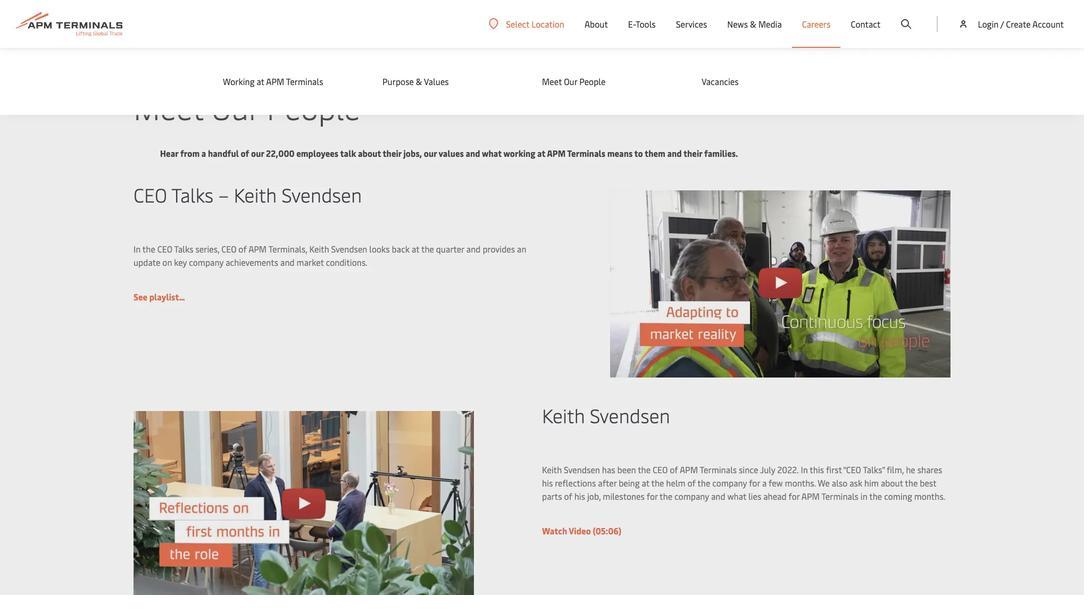 Task type: vqa. For each thing, say whether or not it's contained in the screenshot.
the topmost los
no



Task type: describe. For each thing, give the bounding box(es) containing it.
keith inside keith svendsen has been the ceo of apm terminals since july 2022. in this first "ceo talks" film, he shares his reflections after being at the helm of the company for a few months. we also ask him about the best parts of his job, milestones for the company and what lies ahead for apm terminals in the coming months.
[[542, 464, 562, 476]]

contact
[[851, 18, 881, 30]]

and right quarter at the left
[[467, 243, 481, 255]]

services
[[676, 18, 708, 30]]

ahead
[[764, 491, 787, 503]]

lies
[[749, 491, 762, 503]]

the down helm
[[660, 491, 673, 503]]

careers
[[803, 18, 831, 30]]

best
[[921, 478, 937, 489]]

purpose & values
[[383, 76, 449, 87]]

parts
[[542, 491, 562, 503]]

login / create account
[[979, 18, 1065, 30]]

at inside keith svendsen has been the ceo of apm terminals since july 2022. in this first "ceo talks" film, he shares his reflections after being at the helm of the company for a few months. we also ask him about the best parts of his job, milestones for the company and what lies ahead for apm terminals in the coming months.
[[642, 478, 650, 489]]

of right handful
[[241, 147, 249, 159]]

talk
[[340, 147, 356, 159]]

select location button
[[489, 18, 565, 30]]

login
[[979, 18, 999, 30]]

terminals,
[[269, 243, 307, 255]]

ceo talks play image for keith svendsen
[[134, 412, 474, 596]]

1 our from the left
[[251, 147, 264, 159]]

we
[[818, 478, 830, 489]]

>
[[181, 53, 185, 63]]

on
[[163, 257, 172, 268]]

the left quarter at the left
[[422, 243, 434, 255]]

vacancies link
[[702, 76, 841, 87]]

2 horizontal spatial for
[[789, 491, 800, 503]]

e-tools
[[629, 18, 656, 30]]

working
[[504, 147, 536, 159]]

values
[[439, 147, 464, 159]]

home
[[157, 53, 177, 63]]

meet our people link
[[542, 76, 681, 87]]

the up update
[[143, 243, 155, 255]]

achievements
[[226, 257, 278, 268]]

account
[[1033, 18, 1065, 30]]

svendsen inside the in the ceo talks series, ceo of apm terminals, keith svendsen looks back at the quarter and provides an update on key company achievements and market conditions.
[[331, 243, 368, 255]]

0 horizontal spatial his
[[542, 478, 553, 489]]

0 horizontal spatial meet our people
[[134, 86, 361, 128]]

after
[[598, 478, 617, 489]]

film,
[[887, 464, 905, 476]]

purpose & values link
[[383, 76, 521, 87]]

working
[[223, 76, 255, 87]]

2 their from the left
[[684, 147, 703, 159]]

this
[[810, 464, 825, 476]]

hear
[[160, 147, 179, 159]]

ceo inside keith svendsen has been the ceo of apm terminals since july 2022. in this first "ceo talks" film, he shares his reflections after being at the helm of the company for a few months. we also ask him about the best parts of his job, milestones for the company and what lies ahead for apm terminals in the coming months.
[[653, 464, 668, 476]]

been
[[618, 464, 636, 476]]

watch video (05:06) link
[[542, 525, 622, 537]]

0 horizontal spatial about
[[358, 147, 381, 159]]

services button
[[676, 0, 708, 48]]

careers button
[[803, 0, 831, 48]]

video
[[569, 525, 591, 537]]

a inside keith svendsen has been the ceo of apm terminals since july 2022. in this first "ceo talks" film, he shares his reflections after being at the helm of the company for a few months. we also ask him about the best parts of his job, milestones for the company and what lies ahead for apm terminals in the coming months.
[[763, 478, 767, 489]]

series,
[[196, 243, 220, 255]]

playlist…
[[149, 291, 185, 303]]

about button
[[585, 0, 608, 48]]

conditions.
[[326, 257, 368, 268]]

update
[[134, 257, 160, 268]]

location
[[532, 18, 565, 30]]

apm inside the in the ceo talks series, ceo of apm terminals, keith svendsen looks back at the quarter and provides an update on key company achievements and market conditions.
[[249, 243, 267, 255]]

values
[[424, 76, 449, 87]]

0 horizontal spatial people
[[220, 53, 243, 63]]

1 horizontal spatial company
[[675, 491, 710, 503]]

& for media
[[751, 18, 757, 30]]

keith svendsen
[[542, 402, 671, 429]]

1 horizontal spatial people
[[267, 86, 361, 128]]

–
[[219, 182, 229, 208]]

contact button
[[851, 0, 881, 48]]

families.
[[705, 147, 739, 159]]

what inside keith svendsen has been the ceo of apm terminals since july 2022. in this first "ceo talks" film, he shares his reflections after being at the helm of the company for a few months. we also ask him about the best parts of his job, milestones for the company and what lies ahead for apm terminals in the coming months.
[[728, 491, 747, 503]]

coming
[[885, 491, 913, 503]]

global home link
[[134, 53, 177, 63]]

quarter
[[436, 243, 465, 255]]

in inside the in the ceo talks series, ceo of apm terminals, keith svendsen looks back at the quarter and provides an update on key company achievements and market conditions.
[[134, 243, 141, 255]]

see playlist… link
[[134, 291, 185, 303]]

the right been
[[638, 464, 651, 476]]

first
[[827, 464, 843, 476]]

0 vertical spatial talks
[[172, 182, 214, 208]]

helm
[[667, 478, 686, 489]]

from
[[180, 147, 200, 159]]

about
[[585, 18, 608, 30]]

2 horizontal spatial company
[[713, 478, 748, 489]]

(05:06)
[[593, 525, 622, 537]]

reflections
[[555, 478, 596, 489]]

back
[[392, 243, 410, 255]]

of down reflections
[[565, 491, 573, 503]]

company inside the in the ceo talks series, ceo of apm terminals, keith svendsen looks back at the quarter and provides an update on key company achievements and market conditions.
[[189, 257, 224, 268]]

of inside the in the ceo talks series, ceo of apm terminals, keith svendsen looks back at the quarter and provides an update on key company achievements and market conditions.
[[239, 243, 247, 255]]

at inside the in the ceo talks series, ceo of apm terminals, keith svendsen looks back at the quarter and provides an update on key company achievements and market conditions.
[[412, 243, 420, 255]]

see playlist…
[[134, 291, 185, 303]]

select
[[506, 18, 530, 30]]

select location
[[506, 18, 565, 30]]

of right helm
[[688, 478, 696, 489]]

them
[[645, 147, 666, 159]]

ceo talks – keith svendsen
[[134, 182, 362, 208]]

news & media
[[728, 18, 782, 30]]



Task type: locate. For each thing, give the bounding box(es) containing it.
means
[[608, 147, 633, 159]]

his up parts
[[542, 478, 553, 489]]

0 vertical spatial a
[[202, 147, 206, 159]]

company
[[189, 257, 224, 268], [713, 478, 748, 489], [675, 491, 710, 503]]

purpose
[[383, 76, 414, 87]]

our
[[206, 53, 218, 63], [564, 76, 578, 87], [212, 86, 259, 128]]

looks
[[370, 243, 390, 255]]

the
[[143, 243, 155, 255], [422, 243, 434, 255], [638, 464, 651, 476], [652, 478, 665, 489], [698, 478, 711, 489], [906, 478, 918, 489], [660, 491, 673, 503], [870, 491, 883, 503]]

2 horizontal spatial people
[[580, 76, 606, 87]]

keith inside the in the ceo talks series, ceo of apm terminals, keith svendsen looks back at the quarter and provides an update on key company achievements and market conditions.
[[310, 243, 329, 255]]

in
[[861, 491, 868, 503]]

a
[[202, 147, 206, 159], [763, 478, 767, 489]]

the right 'in' in the bottom of the page
[[870, 491, 883, 503]]

his down reflections
[[575, 491, 586, 503]]

1 horizontal spatial meet our people
[[542, 76, 606, 87]]

ask
[[850, 478, 863, 489]]

ceo talks play image
[[611, 191, 951, 378], [134, 412, 474, 596]]

talks left –
[[172, 182, 214, 208]]

1 vertical spatial about
[[882, 478, 904, 489]]

hear from a handful of our 22,000 employees talk about their jobs, our values and what working at apm terminals means to them and their families.
[[160, 147, 739, 159]]

for right milestones
[[647, 491, 658, 503]]

talks inside the in the ceo talks series, ceo of apm terminals, keith svendsen looks back at the quarter and provides an update on key company achievements and market conditions.
[[174, 243, 194, 255]]

since
[[739, 464, 759, 476]]

0 vertical spatial in
[[134, 243, 141, 255]]

media
[[759, 18, 782, 30]]

0 vertical spatial about
[[358, 147, 381, 159]]

what left lies
[[728, 491, 747, 503]]

0 horizontal spatial for
[[647, 491, 658, 503]]

"ceo
[[844, 464, 862, 476]]

months. down 'best'
[[915, 491, 946, 503]]

1 vertical spatial what
[[728, 491, 747, 503]]

working at apm terminals link
[[223, 76, 361, 87]]

months.
[[786, 478, 816, 489], [915, 491, 946, 503]]

about right talk
[[358, 147, 381, 159]]

our right the jobs,
[[424, 147, 437, 159]]

0 horizontal spatial months.
[[786, 478, 816, 489]]

0 vertical spatial ceo talks play image
[[611, 191, 951, 378]]

a right from
[[202, 147, 206, 159]]

e-
[[629, 18, 636, 30]]

and right "them"
[[668, 147, 682, 159]]

their left the jobs,
[[383, 147, 402, 159]]

what
[[482, 147, 502, 159], [728, 491, 747, 503]]

0 horizontal spatial a
[[202, 147, 206, 159]]

0 vertical spatial his
[[542, 478, 553, 489]]

talks up 'key'
[[174, 243, 194, 255]]

milestones
[[603, 491, 645, 503]]

0 vertical spatial months.
[[786, 478, 816, 489]]

about inside keith svendsen has been the ceo of apm terminals since july 2022. in this first "ceo talks" film, he shares his reflections after being at the helm of the company for a few months. we also ask him about the best parts of his job, milestones for the company and what lies ahead for apm terminals in the coming months.
[[882, 478, 904, 489]]

1 vertical spatial a
[[763, 478, 767, 489]]

1 vertical spatial ceo talks play image
[[134, 412, 474, 596]]

ceo right the series,
[[222, 243, 237, 255]]

news
[[728, 18, 749, 30]]

job,
[[588, 491, 601, 503]]

& inside dropdown button
[[751, 18, 757, 30]]

1 vertical spatial his
[[575, 491, 586, 503]]

svendsen inside keith svendsen has been the ceo of apm terminals since july 2022. in this first "ceo talks" film, he shares his reflections after being at the helm of the company for a few months. we also ask him about the best parts of his job, milestones for the company and what lies ahead for apm terminals in the coming months.
[[564, 464, 600, 476]]

&
[[751, 18, 757, 30], [416, 76, 422, 87]]

for
[[750, 478, 761, 489], [647, 491, 658, 503], [789, 491, 800, 503]]

also
[[832, 478, 848, 489]]

market
[[297, 257, 324, 268]]

him
[[865, 478, 879, 489]]

0 vertical spatial company
[[189, 257, 224, 268]]

1 vertical spatial months.
[[915, 491, 946, 503]]

0 horizontal spatial in
[[134, 243, 141, 255]]

meet our people
[[542, 76, 606, 87], [134, 86, 361, 128]]

and left lies
[[712, 491, 726, 503]]

svendsen
[[282, 182, 362, 208], [331, 243, 368, 255], [590, 402, 671, 429], [564, 464, 600, 476]]

1 horizontal spatial months.
[[915, 491, 946, 503]]

the right helm
[[698, 478, 711, 489]]

july
[[761, 464, 776, 476]]

key
[[174, 257, 187, 268]]

0 horizontal spatial ceo talks play image
[[134, 412, 474, 596]]

& for values
[[416, 76, 422, 87]]

terminals
[[286, 76, 323, 87], [568, 147, 606, 159], [700, 464, 737, 476], [822, 491, 859, 503]]

in up update
[[134, 243, 141, 255]]

see
[[134, 291, 148, 303]]

apm
[[266, 76, 284, 87], [547, 147, 566, 159], [249, 243, 267, 255], [680, 464, 698, 476], [802, 491, 820, 503]]

ceo down hear
[[134, 182, 167, 208]]

1 horizontal spatial for
[[750, 478, 761, 489]]

our
[[251, 147, 264, 159], [424, 147, 437, 159]]

1 horizontal spatial ceo talks play image
[[611, 191, 951, 378]]

for right ahead in the bottom of the page
[[789, 491, 800, 503]]

0 horizontal spatial &
[[416, 76, 422, 87]]

of up achievements
[[239, 243, 247, 255]]

0 horizontal spatial our
[[251, 147, 264, 159]]

e-tools button
[[629, 0, 656, 48]]

an
[[517, 243, 527, 255]]

1 vertical spatial company
[[713, 478, 748, 489]]

and right values at left
[[466, 147, 481, 159]]

1 horizontal spatial their
[[684, 147, 703, 159]]

1 vertical spatial talks
[[174, 243, 194, 255]]

the left helm
[[652, 478, 665, 489]]

2022.
[[778, 464, 799, 476]]

has
[[603, 464, 616, 476]]

0 horizontal spatial their
[[383, 147, 402, 159]]

1 horizontal spatial a
[[763, 478, 767, 489]]

vacancies
[[702, 76, 739, 87]]

ceo talks play image for ceo talks – keith svendsen
[[611, 191, 951, 378]]

talks"
[[864, 464, 885, 476]]

company down 'since'
[[713, 478, 748, 489]]

ceo up on on the left top of page
[[157, 243, 172, 255]]

meet
[[187, 53, 204, 63], [542, 76, 562, 87], [134, 86, 204, 128]]

2 vertical spatial company
[[675, 491, 710, 503]]

1 vertical spatial &
[[416, 76, 422, 87]]

news & media button
[[728, 0, 782, 48]]

our left 22,000
[[251, 147, 264, 159]]

/
[[1001, 18, 1005, 30]]

and inside keith svendsen has been the ceo of apm terminals since july 2022. in this first "ceo talks" film, he shares his reflections after being at the helm of the company for a few months. we also ask him about the best parts of his job, milestones for the company and what lies ahead for apm terminals in the coming months.
[[712, 491, 726, 503]]

few
[[769, 478, 783, 489]]

in left this
[[801, 464, 809, 476]]

keith svendsen has been the ceo of apm terminals since july 2022. in this first "ceo talks" film, he shares his reflections after being at the helm of the company for a few months. we also ask him about the best parts of his job, milestones for the company and what lies ahead for apm terminals in the coming months.
[[542, 464, 946, 503]]

global
[[134, 53, 155, 63]]

their
[[383, 147, 402, 159], [684, 147, 703, 159]]

0 horizontal spatial what
[[482, 147, 502, 159]]

2 our from the left
[[424, 147, 437, 159]]

& left values at left
[[416, 76, 422, 87]]

handful
[[208, 147, 239, 159]]

ceo
[[134, 182, 167, 208], [157, 243, 172, 255], [222, 243, 237, 255], [653, 464, 668, 476]]

0 horizontal spatial company
[[189, 257, 224, 268]]

1 vertical spatial in
[[801, 464, 809, 476]]

global home > meet our people
[[134, 53, 243, 63]]

about down film,
[[882, 478, 904, 489]]

for up lies
[[750, 478, 761, 489]]

the down he on the right of page
[[906, 478, 918, 489]]

& right news
[[751, 18, 757, 30]]

to
[[635, 147, 643, 159]]

1 horizontal spatial what
[[728, 491, 747, 503]]

employees
[[297, 147, 339, 159]]

create
[[1007, 18, 1031, 30]]

1 horizontal spatial in
[[801, 464, 809, 476]]

months. down "2022."
[[786, 478, 816, 489]]

1 horizontal spatial his
[[575, 491, 586, 503]]

what left the working
[[482, 147, 502, 159]]

1 horizontal spatial our
[[424, 147, 437, 159]]

watch video (05:06)
[[542, 525, 622, 537]]

and down the terminals,
[[281, 257, 295, 268]]

their left the families.
[[684, 147, 703, 159]]

watch
[[542, 525, 568, 537]]

in the ceo talks series, ceo of apm terminals, keith svendsen looks back at the quarter and provides an update on key company achievements and market conditions.
[[134, 243, 527, 268]]

working at apm terminals
[[223, 76, 323, 87]]

shares
[[918, 464, 943, 476]]

of
[[241, 147, 249, 159], [239, 243, 247, 255], [670, 464, 678, 476], [688, 478, 696, 489], [565, 491, 573, 503]]

1 their from the left
[[383, 147, 402, 159]]

of up helm
[[670, 464, 678, 476]]

22,000
[[266, 147, 295, 159]]

0 vertical spatial what
[[482, 147, 502, 159]]

a left the few
[[763, 478, 767, 489]]

1 horizontal spatial about
[[882, 478, 904, 489]]

1 horizontal spatial &
[[751, 18, 757, 30]]

company down helm
[[675, 491, 710, 503]]

ceo up helm
[[653, 464, 668, 476]]

he
[[907, 464, 916, 476]]

0 vertical spatial &
[[751, 18, 757, 30]]

company down the series,
[[189, 257, 224, 268]]

being
[[619, 478, 640, 489]]

in inside keith svendsen has been the ceo of apm terminals since july 2022. in this first "ceo talks" film, he shares his reflections after being at the helm of the company for a few months. we also ask him about the best parts of his job, milestones for the company and what lies ahead for apm terminals in the coming months.
[[801, 464, 809, 476]]



